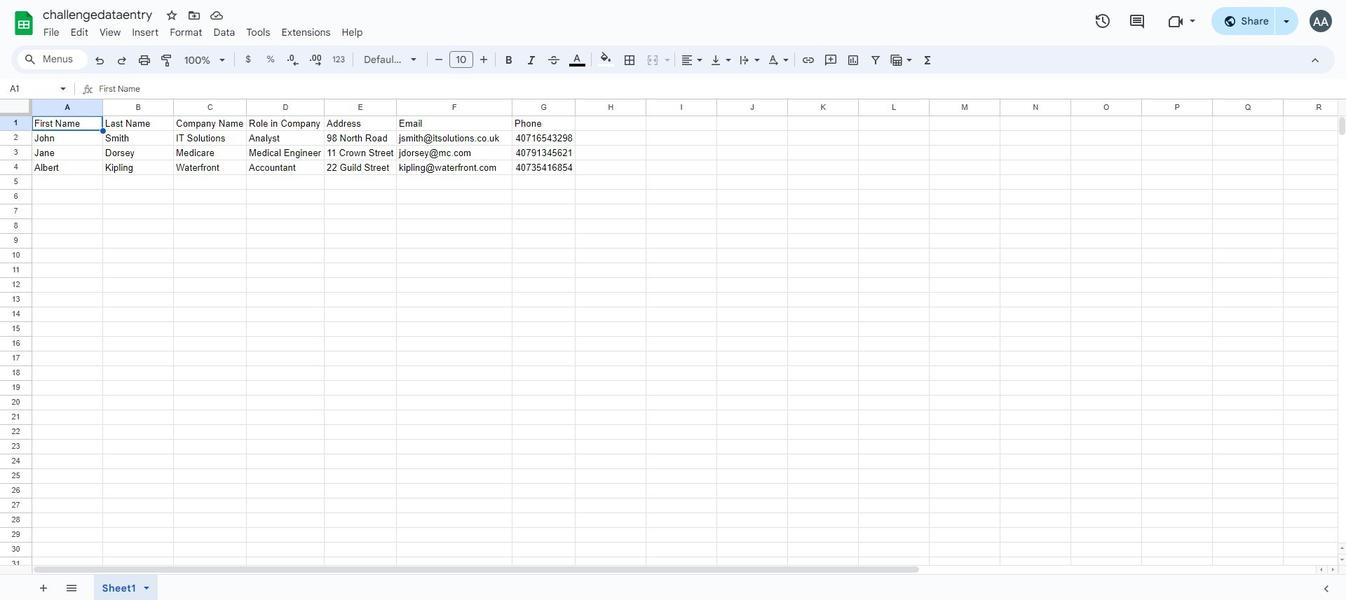 Task type: vqa. For each thing, say whether or not it's contained in the screenshot.
the Strikethrough (Alt+Shift+5) icon on the top left
yes



Task type: describe. For each thing, give the bounding box(es) containing it.
show all comments image
[[1129, 13, 1146, 30]]

sheets home image
[[11, 11, 36, 36]]

star image
[[165, 8, 179, 22]]

2 menu item from the left
[[65, 24, 94, 41]]

redo (ctrl+y) image
[[115, 53, 129, 67]]

3 menu item from the left
[[94, 24, 126, 41]]

select merge type image
[[661, 50, 670, 55]]

share. anyone with the link. anyone who has the link can access. no sign-in required. image
[[1223, 14, 1236, 27]]

bold (ctrl+b) image
[[502, 53, 516, 67]]

menu bar inside the menu bar banner
[[38, 18, 369, 41]]

Font size text field
[[450, 51, 473, 68]]

insert link (ctrl+k) image
[[802, 53, 816, 67]]

5 menu item from the left
[[164, 24, 208, 41]]

Zoom field
[[179, 50, 231, 71]]

font list. default (arial) selected. option
[[364, 50, 403, 69]]

insert chart image
[[846, 53, 860, 67]]

menu bar banner
[[0, 0, 1346, 601]]

quick sharing actions image
[[1284, 20, 1290, 42]]

1 toolbar from the left
[[29, 576, 88, 601]]

4 menu item from the left
[[126, 24, 164, 41]]

8 menu item from the left
[[276, 24, 336, 41]]

2 toolbar from the left
[[89, 576, 169, 601]]

Font size field
[[450, 51, 479, 69]]

Menus field
[[18, 50, 88, 69]]

name box (ctrl + j) element
[[4, 81, 70, 97]]

last edit was 4 minutes ago image
[[1094, 13, 1111, 29]]

increase decimal places image
[[309, 53, 323, 67]]

Zoom text field
[[181, 50, 215, 70]]

9 menu item from the left
[[336, 24, 369, 41]]

paint format image
[[160, 53, 174, 67]]

undo (ctrl+z) image
[[93, 53, 107, 67]]



Task type: locate. For each thing, give the bounding box(es) containing it.
7 menu item from the left
[[241, 24, 276, 41]]

increase font size (ctrl+shift+period) image
[[477, 53, 491, 67]]

hide the menus (ctrl+shift+f) image
[[1309, 53, 1323, 67]]

Rename text field
[[38, 6, 161, 22]]

menu item
[[38, 24, 65, 41], [65, 24, 94, 41], [94, 24, 126, 41], [126, 24, 164, 41], [164, 24, 208, 41], [208, 24, 241, 41], [241, 24, 276, 41], [276, 24, 336, 41], [336, 24, 369, 41]]

merge cells image
[[646, 53, 660, 67]]

document status: saved to drive. image
[[210, 8, 224, 22]]

functions image
[[920, 50, 936, 69]]

application
[[0, 0, 1346, 601]]

menu bar
[[38, 18, 369, 41]]

1 menu item from the left
[[38, 24, 65, 41]]

print (ctrl+p) image
[[137, 53, 151, 67]]

all sheets image
[[60, 577, 82, 600]]

None text field
[[99, 81, 1346, 99], [6, 82, 58, 95], [99, 81, 1346, 99], [6, 82, 58, 95]]

text color image
[[569, 50, 585, 67]]

Star checkbox
[[162, 6, 182, 25]]

6 menu item from the left
[[208, 24, 241, 41]]

decrease font size (ctrl+shift+comma) image
[[432, 53, 446, 67]]

insert comment (ctrl+alt+m) image
[[824, 53, 838, 67]]

toolbar
[[29, 576, 88, 601], [89, 576, 169, 601]]

create a filter image
[[869, 53, 883, 67]]

decrease decimal places image
[[286, 53, 300, 67]]

strikethrough (alt+shift+5) image
[[547, 53, 561, 67]]

fill color image
[[598, 50, 614, 67]]

1 horizontal spatial toolbar
[[89, 576, 169, 601]]

add sheet image
[[36, 582, 49, 594]]

0 horizontal spatial toolbar
[[29, 576, 88, 601]]

italic (ctrl+i) image
[[525, 53, 539, 67]]

main toolbar
[[87, 49, 940, 72]]

move image
[[187, 8, 201, 22]]

borders image
[[622, 50, 638, 69]]



